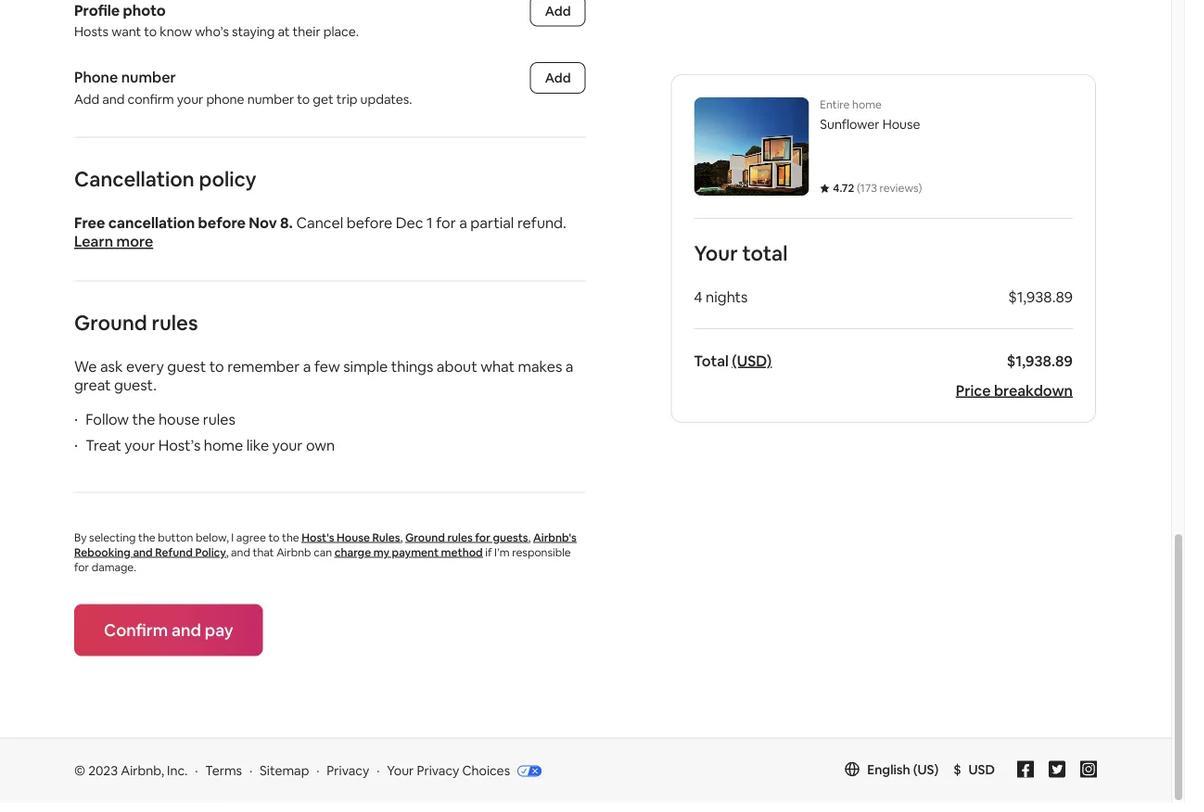 Task type: vqa. For each thing, say whether or not it's contained in the screenshot.
1 Dropdown Button
no



Task type: describe. For each thing, give the bounding box(es) containing it.
add button for phone number
[[530, 63, 586, 94]]

place.
[[324, 24, 359, 40]]

ask
[[100, 358, 123, 377]]

every
[[126, 358, 164, 377]]

who's
[[195, 24, 229, 40]]

profile
[[74, 1, 120, 20]]

airbnb
[[277, 546, 311, 560]]

refund.
[[518, 214, 567, 233]]

what
[[481, 358, 515, 377]]

free cancellation before nov 8. cancel before dec 1 for a partial refund. learn more
[[74, 214, 567, 251]]

2023
[[88, 763, 118, 780]]

confirm and pay
[[104, 620, 233, 642]]

remember
[[228, 358, 300, 377]]

pay
[[205, 620, 233, 642]]

1 horizontal spatial ground
[[405, 531, 445, 545]]

learn more button
[[74, 232, 153, 251]]

your for your privacy choices
[[387, 763, 414, 780]]

nov
[[249, 214, 277, 233]]

0 vertical spatial number
[[121, 68, 176, 87]]

get
[[313, 91, 334, 108]]

navigate to instagram image
[[1081, 762, 1098, 778]]

airbnb,
[[121, 763, 164, 780]]

english (us)
[[868, 762, 939, 778]]

guests
[[493, 531, 528, 545]]

1 vertical spatial number
[[247, 91, 294, 108]]

entire
[[821, 97, 850, 112]]

price breakdown
[[956, 381, 1073, 400]]

if
[[486, 546, 492, 560]]

to inside phone number add and confirm your phone number to get trip updates.
[[297, 91, 310, 108]]

choices
[[462, 763, 510, 780]]

that
[[253, 546, 274, 560]]

great
[[74, 376, 111, 395]]

by
[[74, 531, 87, 545]]

rules inside follow the house rules treat your host's home like your own
[[203, 410, 236, 429]]

inc.
[[167, 763, 188, 780]]

the inside follow the house rules treat your host's home like your own
[[132, 410, 155, 429]]

home inside follow the house rules treat your host's home like your own
[[204, 437, 243, 456]]

sitemap
[[260, 763, 309, 780]]

like
[[247, 437, 269, 456]]

1
[[427, 214, 433, 233]]

cancel
[[296, 214, 343, 233]]

updates.
[[360, 91, 412, 108]]

airbnb's rebooking and refund policy button
[[74, 531, 577, 560]]

and down the i
[[231, 546, 250, 560]]

trip
[[336, 91, 358, 108]]

·
[[195, 763, 198, 780]]

can
[[314, 546, 332, 560]]

2 horizontal spatial your
[[272, 437, 303, 456]]

cancellation
[[74, 167, 195, 193]]

few
[[314, 358, 340, 377]]

4.72
[[834, 181, 855, 195]]

things
[[391, 358, 434, 377]]

ground rules for guests link
[[405, 531, 528, 545]]

your privacy choices link
[[387, 763, 542, 781]]

2 before from the left
[[347, 214, 393, 233]]

0 vertical spatial ground
[[74, 310, 147, 337]]

(us)
[[914, 762, 939, 778]]

refund
[[155, 546, 193, 560]]

0 horizontal spatial house
[[337, 531, 370, 545]]

total (usd)
[[694, 351, 772, 370]]

follow the house rules treat your host's home like your own
[[86, 410, 335, 456]]

nights
[[706, 287, 748, 306]]

add for phone number
[[545, 70, 571, 87]]

to inside the profile photo hosts want to know who's staying at their place.
[[144, 24, 157, 40]]

8.
[[280, 214, 293, 233]]

phone
[[206, 91, 245, 108]]

button
[[158, 531, 193, 545]]

policy
[[199, 167, 257, 193]]

4
[[694, 287, 703, 306]]

to inside we ask every guest to remember a few simple things about what makes a great guest.
[[209, 358, 224, 377]]

privacy inside your privacy choices link
[[417, 763, 460, 780]]

, and that airbnb can charge my payment method
[[226, 546, 483, 560]]

$1,938.89 for 4 nights
[[1009, 287, 1073, 306]]

by selecting the button below, i agree to the host's house rules , ground rules for guests ,
[[74, 531, 533, 545]]

policy
[[195, 546, 226, 560]]

agree
[[236, 531, 266, 545]]

guest
[[167, 358, 206, 377]]

follow
[[86, 410, 129, 429]]

host's
[[158, 437, 201, 456]]

1 before from the left
[[198, 214, 246, 233]]

and inside airbnb's rebooking and refund policy
[[133, 546, 153, 560]]

hosts
[[74, 24, 109, 40]]

privacy link
[[327, 763, 370, 780]]

english (us) button
[[845, 762, 939, 778]]

navigate to twitter image
[[1049, 762, 1066, 778]]

rebooking
[[74, 546, 131, 560]]

©
[[74, 763, 85, 780]]

sitemap link
[[260, 763, 309, 780]]

their
[[293, 24, 321, 40]]

terms
[[205, 763, 242, 780]]

(
[[857, 181, 861, 195]]

your for the
[[125, 437, 155, 456]]

© 2023 airbnb, inc.
[[74, 763, 188, 780]]

your for your total
[[694, 240, 738, 266]]

host's
[[302, 531, 335, 545]]

charge my payment method button
[[335, 546, 483, 560]]

to up that
[[268, 531, 280, 545]]

breakdown
[[994, 381, 1073, 400]]

usd
[[969, 762, 996, 778]]

the up airbnb
[[282, 531, 299, 545]]

1 vertical spatial for
[[475, 531, 491, 545]]

total
[[694, 351, 729, 370]]

(usd) button
[[732, 351, 772, 370]]



Task type: locate. For each thing, give the bounding box(es) containing it.
rules
[[152, 310, 198, 337], [203, 410, 236, 429], [448, 531, 473, 545]]

2 horizontal spatial a
[[566, 358, 574, 377]]

for inside free cancellation before nov 8. cancel before dec 1 for a partial refund. learn more
[[436, 214, 456, 233]]

for right the '1'
[[436, 214, 456, 233]]

$1,938.89
[[1009, 287, 1073, 306], [1007, 351, 1073, 370]]

and left pay
[[172, 620, 201, 642]]

your total
[[694, 240, 788, 266]]

1 vertical spatial add button
[[530, 63, 586, 94]]

1 horizontal spatial rules
[[203, 410, 236, 429]]

1 horizontal spatial for
[[436, 214, 456, 233]]

to left get
[[297, 91, 310, 108]]

1 vertical spatial rules
[[203, 410, 236, 429]]

0 horizontal spatial rules
[[152, 310, 198, 337]]

rules right house
[[203, 410, 236, 429]]

to right guest
[[209, 358, 224, 377]]

to
[[144, 24, 157, 40], [297, 91, 310, 108], [209, 358, 224, 377], [268, 531, 280, 545]]

2 privacy from the left
[[417, 763, 460, 780]]

privacy
[[327, 763, 370, 780], [417, 763, 460, 780]]

your left the phone
[[177, 91, 204, 108]]

for
[[436, 214, 456, 233], [475, 531, 491, 545], [74, 560, 89, 575]]

charge
[[335, 546, 371, 560]]

your up 4 nights
[[694, 240, 738, 266]]

1 vertical spatial $1,938.89
[[1007, 351, 1073, 370]]

ground up ask
[[74, 310, 147, 337]]

ground rules
[[74, 310, 198, 337]]

we
[[74, 358, 97, 377]]

a right makes
[[566, 358, 574, 377]]

staying
[[232, 24, 275, 40]]

your right privacy link at the bottom left of page
[[387, 763, 414, 780]]

$1,938.89 for total
[[1007, 351, 1073, 370]]

for down 'rebooking'
[[74, 560, 89, 575]]

1 horizontal spatial your
[[177, 91, 204, 108]]

your
[[177, 91, 204, 108], [125, 437, 155, 456], [272, 437, 303, 456]]

0 horizontal spatial home
[[204, 437, 243, 456]]

makes
[[518, 358, 563, 377]]

add for profile photo
[[545, 3, 571, 19]]

2 add button from the top
[[530, 63, 586, 94]]

the
[[132, 410, 155, 429], [138, 531, 156, 545], [282, 531, 299, 545]]

173
[[861, 181, 878, 195]]

0 vertical spatial house
[[883, 116, 921, 133]]

1 horizontal spatial privacy
[[417, 763, 460, 780]]

1 horizontal spatial a
[[459, 214, 467, 233]]

4 nights
[[694, 287, 748, 306]]

photo
[[123, 1, 166, 20]]

payment
[[392, 546, 439, 560]]

0 vertical spatial add
[[545, 3, 571, 19]]

1 horizontal spatial number
[[247, 91, 294, 108]]

number
[[121, 68, 176, 87], [247, 91, 294, 108]]

$ usd
[[954, 762, 996, 778]]

want
[[111, 24, 141, 40]]

and inside phone number add and confirm your phone number to get trip updates.
[[102, 91, 125, 108]]

$
[[954, 762, 962, 778]]

1 add button from the top
[[530, 0, 586, 27]]

2 horizontal spatial for
[[475, 531, 491, 545]]

before
[[198, 214, 246, 233], [347, 214, 393, 233]]

the left button
[[138, 531, 156, 545]]

0 vertical spatial your
[[694, 240, 738, 266]]

privacy left choices
[[417, 763, 460, 780]]

0 horizontal spatial for
[[74, 560, 89, 575]]

2 horizontal spatial ,
[[528, 531, 531, 545]]

0 horizontal spatial ground
[[74, 310, 147, 337]]

1 horizontal spatial home
[[853, 97, 882, 112]]

i
[[231, 531, 234, 545]]

0 vertical spatial home
[[853, 97, 882, 112]]

below,
[[196, 531, 229, 545]]

0 vertical spatial for
[[436, 214, 456, 233]]

and down phone in the top left of the page
[[102, 91, 125, 108]]

add button
[[530, 0, 586, 27], [530, 63, 586, 94]]

, down below,
[[226, 546, 229, 560]]

confirm and pay button
[[74, 605, 263, 657]]

your right like
[[272, 437, 303, 456]]

host's house rules button
[[302, 531, 400, 545]]

0 vertical spatial $1,938.89
[[1009, 287, 1073, 306]]

we ask every guest to remember a few simple things about what makes a great guest.
[[74, 358, 574, 395]]

your for number
[[177, 91, 204, 108]]

learn
[[74, 232, 113, 251]]

house right sunflower
[[883, 116, 921, 133]]

method
[[441, 546, 483, 560]]

house
[[883, 116, 921, 133], [337, 531, 370, 545]]

2 vertical spatial for
[[74, 560, 89, 575]]

1 horizontal spatial before
[[347, 214, 393, 233]]

2 vertical spatial add
[[74, 91, 99, 108]]

1 vertical spatial home
[[204, 437, 243, 456]]

1 vertical spatial house
[[337, 531, 370, 545]]

sunflower
[[821, 116, 880, 133]]

profile photo hosts want to know who's staying at their place.
[[74, 1, 359, 40]]

and left refund
[[133, 546, 153, 560]]

selecting
[[89, 531, 136, 545]]

total
[[743, 240, 788, 266]]

house
[[159, 410, 200, 429]]

0 vertical spatial rules
[[152, 310, 198, 337]]

number right the phone
[[247, 91, 294, 108]]

a left partial
[[459, 214, 467, 233]]

for up if on the left of the page
[[475, 531, 491, 545]]

responsible
[[512, 546, 571, 560]]

at
[[278, 24, 290, 40]]

free
[[74, 214, 105, 233]]

)
[[919, 181, 923, 195]]

entire home sunflower house
[[821, 97, 921, 133]]

2 horizontal spatial rules
[[448, 531, 473, 545]]

add button for profile photo
[[530, 0, 586, 27]]

a inside free cancellation before nov 8. cancel before dec 1 for a partial refund. learn more
[[459, 214, 467, 233]]

0 horizontal spatial number
[[121, 68, 176, 87]]

add
[[545, 3, 571, 19], [545, 70, 571, 87], [74, 91, 99, 108]]

1 horizontal spatial ,
[[400, 531, 403, 545]]

confirm
[[104, 620, 168, 642]]

my
[[374, 546, 390, 560]]

2 vertical spatial rules
[[448, 531, 473, 545]]

the down guest.
[[132, 410, 155, 429]]

before left dec
[[347, 214, 393, 233]]

ground up payment
[[405, 531, 445, 545]]

before left nov
[[198, 214, 246, 233]]

, up responsible on the left bottom
[[528, 531, 531, 545]]

(usd)
[[732, 351, 772, 370]]

1 privacy from the left
[[327, 763, 370, 780]]

your inside phone number add and confirm your phone number to get trip updates.
[[177, 91, 204, 108]]

1 vertical spatial add
[[545, 70, 571, 87]]

add inside phone number add and confirm your phone number to get trip updates.
[[74, 91, 99, 108]]

terms link
[[205, 763, 242, 780]]

1 horizontal spatial your
[[694, 240, 738, 266]]

your
[[694, 240, 738, 266], [387, 763, 414, 780]]

house up charge
[[337, 531, 370, 545]]

treat
[[86, 437, 121, 456]]

navigate to facebook image
[[1018, 762, 1034, 778]]

0 horizontal spatial a
[[303, 358, 311, 377]]

, up charge my payment method button
[[400, 531, 403, 545]]

0 horizontal spatial your
[[125, 437, 155, 456]]

for inside if i'm responsible for damage.
[[74, 560, 89, 575]]

price
[[956, 381, 991, 400]]

and inside confirm and pay button
[[172, 620, 201, 642]]

0 horizontal spatial your
[[387, 763, 414, 780]]

0 vertical spatial add button
[[530, 0, 586, 27]]

dec
[[396, 214, 424, 233]]

,
[[400, 531, 403, 545], [528, 531, 531, 545], [226, 546, 229, 560]]

airbnb's
[[533, 531, 577, 545]]

0 horizontal spatial before
[[198, 214, 246, 233]]

english
[[868, 762, 911, 778]]

damage.
[[92, 560, 136, 575]]

rules up guest
[[152, 310, 198, 337]]

your right treat
[[125, 437, 155, 456]]

a left few
[[303, 358, 311, 377]]

know
[[160, 24, 192, 40]]

1 vertical spatial your
[[387, 763, 414, 780]]

to down "photo"
[[144, 24, 157, 40]]

number up confirm
[[121, 68, 176, 87]]

airbnb's rebooking and refund policy
[[74, 531, 577, 560]]

home inside entire home sunflower house
[[853, 97, 882, 112]]

about
[[437, 358, 477, 377]]

0 horizontal spatial privacy
[[327, 763, 370, 780]]

phone
[[74, 68, 118, 87]]

and
[[102, 91, 125, 108], [133, 546, 153, 560], [231, 546, 250, 560], [172, 620, 201, 642]]

own
[[306, 437, 335, 456]]

privacy right sitemap link
[[327, 763, 370, 780]]

home up sunflower
[[853, 97, 882, 112]]

1 vertical spatial ground
[[405, 531, 445, 545]]

more
[[116, 232, 153, 251]]

home left like
[[204, 437, 243, 456]]

house inside entire home sunflower house
[[883, 116, 921, 133]]

reviews
[[880, 181, 919, 195]]

rules up method
[[448, 531, 473, 545]]

rules
[[373, 531, 400, 545]]

0 horizontal spatial ,
[[226, 546, 229, 560]]

1 horizontal spatial house
[[883, 116, 921, 133]]

phone number add and confirm your phone number to get trip updates.
[[74, 68, 412, 108]]



